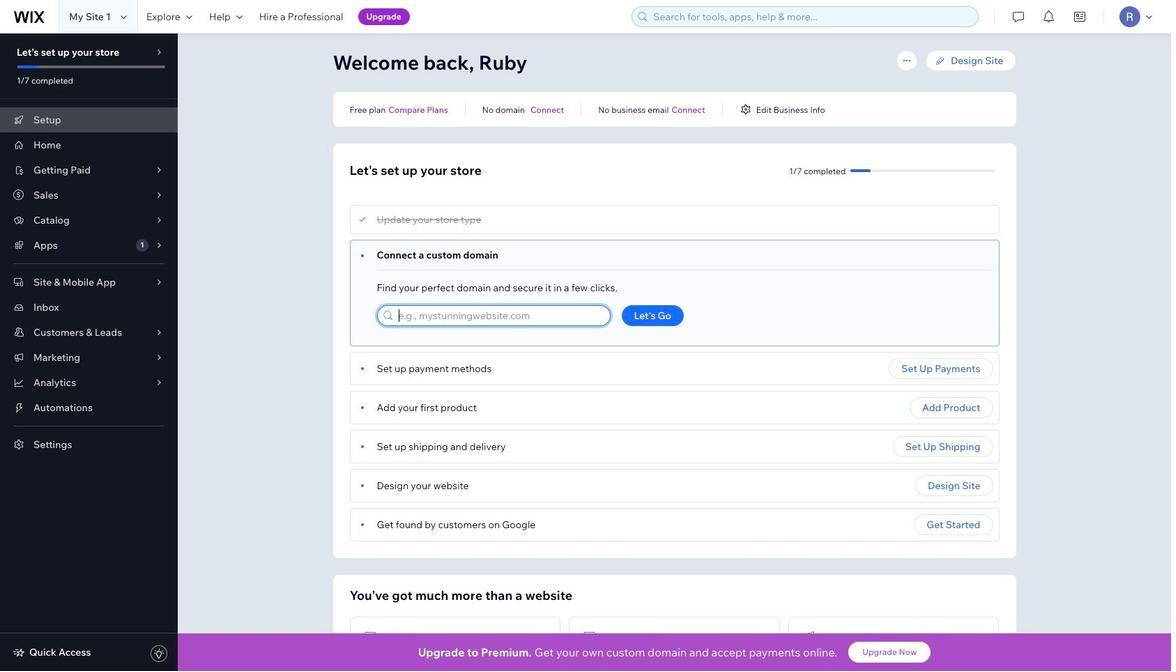 Task type: describe. For each thing, give the bounding box(es) containing it.
e.g., mystunningwebsite.com field
[[394, 306, 606, 326]]

sidebar element
[[0, 33, 178, 672]]



Task type: vqa. For each thing, say whether or not it's contained in the screenshot.
Sidebar 'element'
yes



Task type: locate. For each thing, give the bounding box(es) containing it.
Search for tools, apps, help & more... field
[[649, 7, 974, 27]]



